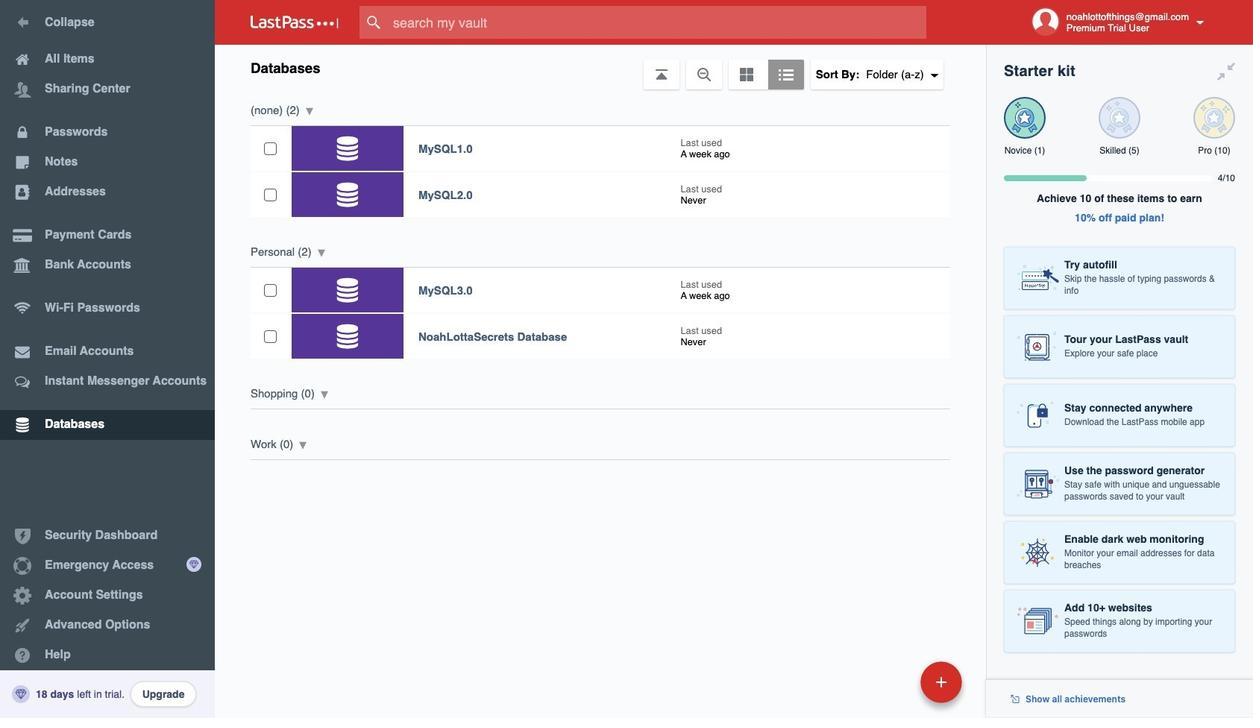 Task type: describe. For each thing, give the bounding box(es) containing it.
new item navigation
[[818, 657, 972, 719]]

Search search field
[[360, 6, 956, 39]]

vault options navigation
[[215, 45, 987, 90]]

search my vault text field
[[360, 6, 956, 39]]



Task type: vqa. For each thing, say whether or not it's contained in the screenshot.
search my vault "TEXT BOX"
yes



Task type: locate. For each thing, give the bounding box(es) containing it.
new item element
[[818, 661, 968, 704]]

lastpass image
[[251, 16, 339, 29]]

main navigation navigation
[[0, 0, 215, 719]]



